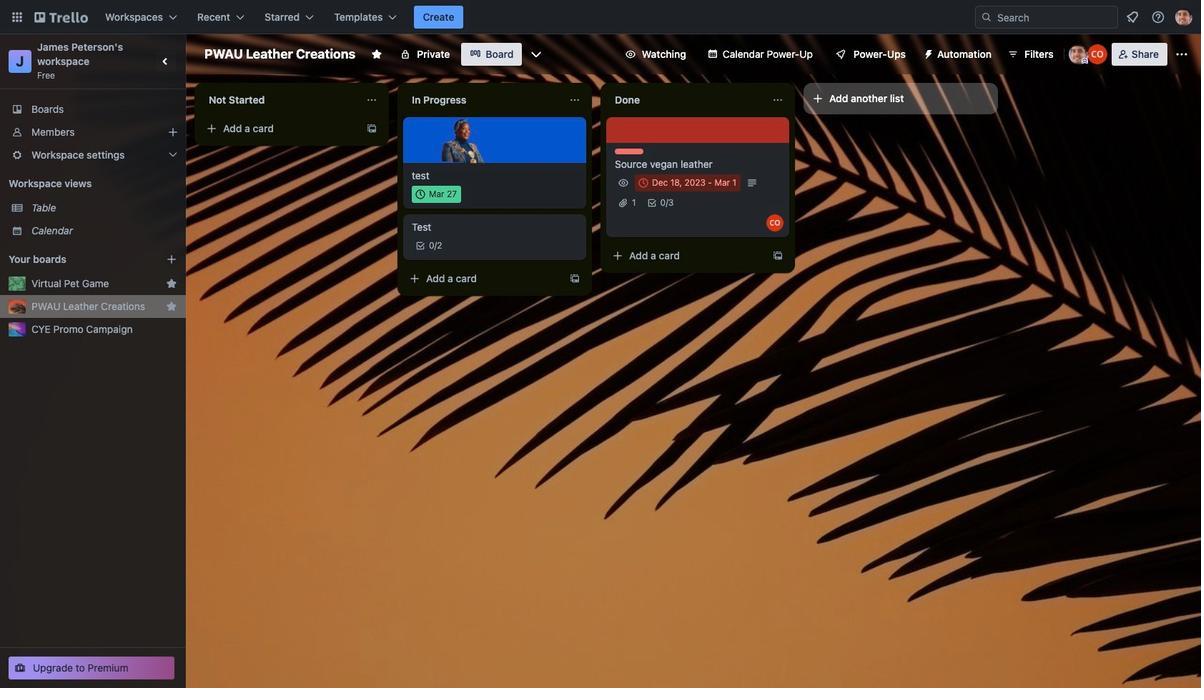 Task type: describe. For each thing, give the bounding box(es) containing it.
your boards with 3 items element
[[9, 251, 144, 268]]

color: bold red, title: "sourcing" element
[[615, 149, 644, 155]]

0 horizontal spatial create from template… image
[[366, 123, 378, 134]]

show menu image
[[1175, 47, 1190, 62]]

sm image
[[918, 43, 938, 63]]

2 starred icon image from the top
[[166, 301, 177, 313]]

james peterson (jamespeterson93) image
[[1176, 9, 1193, 26]]

Search field
[[993, 7, 1118, 27]]

1 starred icon image from the top
[[166, 278, 177, 290]]

Board name text field
[[197, 43, 363, 66]]

christina overa (christinaovera) image
[[1088, 44, 1108, 64]]

this member is an admin of this board. image
[[1082, 58, 1089, 64]]

christina overa (christinaovera) image
[[767, 215, 784, 232]]

1 vertical spatial create from template… image
[[773, 250, 784, 262]]



Task type: locate. For each thing, give the bounding box(es) containing it.
star or unstar board image
[[371, 49, 383, 60]]

starred icon image
[[166, 278, 177, 290], [166, 301, 177, 313]]

primary element
[[0, 0, 1202, 34]]

create from template… image
[[569, 273, 581, 285]]

0 vertical spatial create from template… image
[[366, 123, 378, 134]]

None checkbox
[[635, 175, 741, 192]]

1 vertical spatial starred icon image
[[166, 301, 177, 313]]

create from template… image
[[366, 123, 378, 134], [773, 250, 784, 262]]

workspace navigation collapse icon image
[[156, 52, 176, 72]]

search image
[[981, 11, 993, 23]]

0 vertical spatial starred icon image
[[166, 278, 177, 290]]

None checkbox
[[412, 186, 461, 203]]

back to home image
[[34, 6, 88, 29]]

james peterson (jamespeterson93) image
[[1069, 44, 1089, 64]]

https://media2.giphy.com/media/vhqa3tryiebmkd5qih/100w.gif?cid=ad960664tuux3ictzc2l4kkstlpkpgfee3kg7e05hcw8694d&ep=v1_stickers_search&rid=100w.gif&ct=s image
[[440, 116, 489, 165]]

add board image
[[166, 254, 177, 265]]

open information menu image
[[1152, 10, 1166, 24]]

1 horizontal spatial create from template… image
[[773, 250, 784, 262]]

customize views image
[[530, 47, 544, 62]]

None text field
[[200, 89, 361, 112], [403, 89, 564, 112], [607, 89, 767, 112], [200, 89, 361, 112], [403, 89, 564, 112], [607, 89, 767, 112]]

0 notifications image
[[1124, 9, 1142, 26]]



Task type: vqa. For each thing, say whether or not it's contained in the screenshot.
click to unstar project management. it will be removed from your starred list. Icon
no



